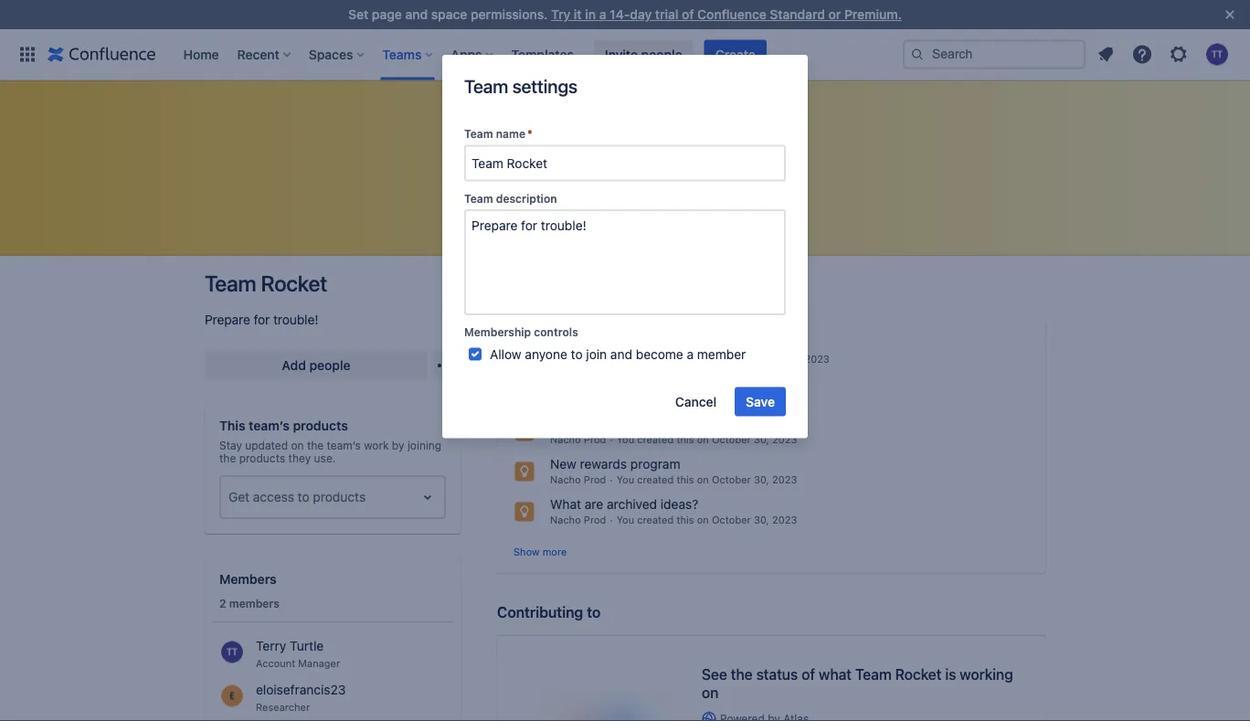 Task type: describe. For each thing, give the bounding box(es) containing it.
to inside membership controls allow anyone to join and become a member
[[571, 346, 583, 361]]

try
[[551, 7, 571, 22]]

or
[[829, 7, 841, 22]]

search image
[[910, 47, 925, 62]]

team description
[[464, 192, 557, 205]]

1 nacho from the top
[[550, 434, 581, 446]]

on inside this team's products stay updated on the team's work by joining the products they use.
[[291, 439, 304, 451]]

this for new rewards program
[[677, 474, 694, 486]]

1 prod from the top
[[584, 434, 606, 446]]

by
[[392, 439, 404, 451]]

what
[[819, 666, 852, 683]]

team for team name *
[[464, 127, 493, 140]]

page
[[372, 7, 402, 22]]

*
[[527, 127, 533, 140]]

name
[[496, 127, 526, 140]]

member
[[697, 346, 746, 361]]

prod for are
[[584, 514, 606, 526]]

templates link
[[506, 40, 579, 69]]

on up save button
[[731, 353, 743, 365]]

premium.
[[844, 7, 902, 22]]

team for team settings
[[464, 75, 508, 96]]

settings icon image
[[1168, 43, 1190, 65]]

add
[[282, 358, 306, 373]]

created for archived
[[637, 514, 674, 526]]

nacho for new
[[550, 474, 581, 486]]

add people button
[[205, 351, 428, 380]]

save
[[746, 394, 775, 409]]

new
[[550, 457, 576, 472]]

this team's products stay updated on the team's work by joining the products they use.
[[219, 418, 442, 464]]

this
[[219, 418, 245, 433]]

anyone
[[525, 346, 567, 361]]

become
[[636, 346, 683, 361]]

0 vertical spatial products
[[293, 418, 348, 433]]

2023 for new rewards program
[[772, 474, 797, 486]]

team inside see the status of what team rocket is working on
[[855, 666, 892, 683]]

spaces button
[[303, 40, 371, 69]]

you for archived
[[617, 514, 634, 526]]

ducks
[[606, 336, 641, 351]]

permissions.
[[471, 7, 548, 22]]

show more link
[[514, 545, 567, 559]]

global element
[[11, 29, 899, 80]]

try it in a 14-day trial of confluence standard or premium. link
[[551, 7, 902, 22]]

2023 for steal the ducks
[[805, 353, 830, 365]]

2023 for what are archived ideas?
[[772, 514, 797, 526]]

allow
[[490, 346, 521, 361]]

e.g. HR Team, Redesign Project, Team Mango field
[[466, 147, 784, 180]]

get access to products
[[228, 489, 366, 504]]

membership
[[464, 326, 531, 339]]

save button
[[735, 387, 786, 416]]

home link
[[178, 40, 224, 69]]

my kanban project
[[550, 353, 640, 365]]

join
[[586, 346, 607, 361]]

3 30, from the top
[[754, 474, 769, 486]]

trouble!
[[273, 312, 318, 327]]

standard
[[770, 7, 825, 22]]

october for what are archived ideas?
[[712, 514, 751, 526]]

nacho prod for what
[[550, 514, 606, 526]]

explore
[[550, 376, 594, 391]]

get
[[228, 489, 250, 504]]

researcher
[[256, 701, 310, 713]]

30, inside explore vr travel features you created this on october 30, 2023
[[754, 393, 769, 405]]

invite people button
[[594, 40, 693, 69]]

templates
[[511, 47, 574, 62]]

travel
[[618, 376, 651, 391]]

you created this on october 30, 2023 for what are archived ideas?
[[617, 514, 797, 526]]

they
[[288, 451, 311, 464]]

14-
[[610, 7, 630, 22]]

show more
[[514, 546, 567, 557]]

add people
[[282, 358, 351, 373]]

1 vertical spatial to
[[298, 489, 309, 504]]

are
[[585, 497, 603, 512]]

2 vertical spatial products
[[313, 489, 366, 504]]

explore vr travel features you created this on october 30, 2023
[[550, 376, 797, 405]]

team for team rocket
[[205, 271, 256, 296]]

it
[[574, 7, 582, 22]]

vr
[[598, 376, 614, 391]]

you inside explore vr travel features you created this on october 30, 2023
[[617, 393, 634, 405]]

2 horizontal spatial to
[[587, 603, 601, 621]]

the inside see the status of what team rocket is working on
[[731, 666, 753, 683]]

a for in
[[599, 7, 606, 22]]

access
[[253, 489, 294, 504]]

this for steal the ducks
[[711, 353, 728, 365]]

program
[[630, 457, 680, 472]]

october for new rewards program
[[712, 474, 751, 486]]

created up "program"
[[637, 434, 674, 446]]

day
[[630, 7, 652, 22]]

this for what are archived ideas?
[[677, 514, 694, 526]]

0 vertical spatial rocket
[[261, 271, 327, 296]]

stay
[[219, 439, 242, 451]]

show
[[514, 546, 540, 557]]

set page and space permissions. try it in a 14-day trial of confluence standard or premium.
[[348, 7, 902, 22]]

create link
[[704, 40, 767, 69]]

status
[[756, 666, 798, 683]]

for
[[254, 312, 270, 327]]

Search field
[[903, 40, 1086, 69]]

researcher link
[[212, 677, 453, 717]]

cancel button
[[664, 387, 728, 416]]

prepare
[[205, 312, 250, 327]]

2 30, from the top
[[754, 434, 769, 446]]

controls
[[534, 326, 578, 339]]

kanban
[[567, 353, 603, 365]]

space
[[431, 7, 467, 22]]

in
[[585, 7, 596, 22]]

people for invite people
[[641, 47, 682, 62]]



Task type: locate. For each thing, give the bounding box(es) containing it.
nacho prod down new
[[550, 474, 606, 486]]

nacho down new
[[550, 474, 581, 486]]

30,
[[754, 393, 769, 405], [754, 434, 769, 446], [754, 474, 769, 486], [754, 514, 769, 526]]

joining
[[407, 439, 442, 451]]

account manager
[[256, 658, 340, 669]]

to right contributing
[[587, 603, 601, 621]]

1 vertical spatial you created this on october 30, 2023
[[617, 474, 797, 486]]

to right 'access'
[[298, 489, 309, 504]]

rocket left is
[[895, 666, 942, 683]]

people inside global 'element'
[[641, 47, 682, 62]]

confluence image
[[48, 43, 156, 65], [48, 43, 156, 65]]

1 horizontal spatial of
[[802, 666, 815, 683]]

created inside explore vr travel features you created this on october 30, 2023
[[637, 393, 674, 405]]

prod up 'rewards'
[[584, 434, 606, 446]]

0 vertical spatial nacho
[[550, 434, 581, 446]]

0 vertical spatial team's
[[249, 418, 290, 433]]

what are archived ideas?
[[550, 497, 698, 512]]

a right become
[[687, 346, 694, 361]]

products left 'they'
[[239, 451, 285, 464]]

team's left work
[[327, 439, 361, 451]]

3 nacho prod from the top
[[550, 514, 606, 526]]

1 horizontal spatial people
[[641, 47, 682, 62]]

nacho prod for new
[[550, 474, 606, 486]]

you up new rewards program
[[617, 434, 634, 446]]

on inside see the status of what team rocket is working on
[[702, 684, 719, 701]]

description
[[496, 192, 557, 205]]

team's up updated
[[249, 418, 290, 433]]

account manager link
[[212, 633, 453, 674]]

a inside membership controls allow anyone to join and become a member
[[687, 346, 694, 361]]

2 nacho from the top
[[550, 474, 581, 486]]

the up my kanban project
[[583, 336, 602, 351]]

nacho up new
[[550, 434, 581, 446]]

team for team description
[[464, 192, 493, 205]]

1 vertical spatial products
[[239, 451, 285, 464]]

members
[[229, 597, 280, 610]]

prod down the are
[[584, 514, 606, 526]]

rocket inside see the status of what team rocket is working on
[[895, 666, 942, 683]]

1 you created this on october 30, 2023 from the top
[[617, 434, 797, 446]]

31,
[[788, 353, 802, 365]]

trial
[[655, 7, 679, 22]]

0 horizontal spatial of
[[682, 7, 694, 22]]

account
[[256, 658, 295, 669]]

people for add people
[[309, 358, 351, 373]]

contributing to
[[497, 603, 601, 621]]

see
[[702, 666, 727, 683]]

people down the trial
[[641, 47, 682, 62]]

created down the 'travel'
[[637, 393, 674, 405]]

1 horizontal spatial and
[[610, 346, 632, 361]]

on inside explore vr travel features you created this on october 30, 2023
[[697, 393, 709, 405]]

0 vertical spatial of
[[682, 7, 694, 22]]

people right add
[[309, 358, 351, 373]]

1 vertical spatial nacho prod
[[550, 474, 606, 486]]

you down new rewards program
[[617, 474, 634, 486]]

open image
[[417, 486, 439, 508]]

team up prepare
[[205, 271, 256, 296]]

1 horizontal spatial a
[[687, 346, 694, 361]]

prod
[[584, 434, 606, 446], [584, 474, 606, 486], [584, 514, 606, 526]]

4 30, from the top
[[754, 514, 769, 526]]

this
[[711, 353, 728, 365], [677, 393, 694, 405], [677, 434, 694, 446], [677, 474, 694, 486], [677, 514, 694, 526]]

you created this on october 30, 2023 up "ideas?"
[[617, 474, 797, 486]]

nacho prod
[[550, 434, 606, 446], [550, 474, 606, 486], [550, 514, 606, 526]]

created down archived
[[637, 514, 674, 526]]

2 vertical spatial prod
[[584, 514, 606, 526]]

0 horizontal spatial people
[[309, 358, 351, 373]]

work
[[364, 439, 389, 451]]

2 vertical spatial to
[[587, 603, 601, 621]]

0 vertical spatial people
[[641, 47, 682, 62]]

1 vertical spatial nacho
[[550, 474, 581, 486]]

see the status of what team rocket is working on
[[702, 666, 1013, 701]]

and right the join
[[610, 346, 632, 361]]

close image
[[1219, 4, 1241, 26]]

products down use.
[[313, 489, 366, 504]]

team right what
[[855, 666, 892, 683]]

0 horizontal spatial a
[[599, 7, 606, 22]]

created up features
[[671, 353, 708, 365]]

to
[[571, 346, 583, 361], [298, 489, 309, 504], [587, 603, 601, 621]]

banner
[[0, 29, 1250, 80]]

and inside membership controls allow anyone to join and become a member
[[610, 346, 632, 361]]

steal
[[550, 336, 580, 351]]

rocket up trouble!
[[261, 271, 327, 296]]

you for program
[[617, 474, 634, 486]]

team rocket
[[205, 271, 327, 296]]

created for program
[[637, 474, 674, 486]]

apps button
[[445, 40, 500, 69]]

1 nacho prod from the top
[[550, 434, 606, 446]]

new rewards program
[[550, 457, 680, 472]]

contributing
[[497, 603, 583, 621]]

3 you created this on october 30, 2023 from the top
[[617, 514, 797, 526]]

this up cancel
[[711, 353, 728, 365]]

and
[[405, 7, 428, 22], [610, 346, 632, 361]]

on up "ideas?"
[[697, 474, 709, 486]]

create
[[715, 47, 756, 62]]

on down features
[[697, 393, 709, 405]]

you created this on october 30, 2023 down cancel button
[[617, 434, 797, 446]]

membership controls allow anyone to join and become a member
[[464, 326, 746, 361]]

1 vertical spatial of
[[802, 666, 815, 683]]

october inside explore vr travel features you created this on october 30, 2023
[[712, 393, 751, 405]]

this down "ideas?"
[[677, 514, 694, 526]]

nacho prod up new
[[550, 434, 606, 446]]

team down apps 'popup button' at the top left of the page
[[464, 75, 508, 96]]

this down features
[[677, 393, 694, 405]]

you created this on october 31, 2023
[[651, 353, 830, 365]]

1 horizontal spatial rocket
[[895, 666, 942, 683]]

working
[[960, 666, 1013, 683]]

you up features
[[651, 353, 668, 365]]

people
[[641, 47, 682, 62], [309, 358, 351, 373]]

apps
[[451, 47, 482, 62]]

project
[[606, 353, 640, 365]]

invite people
[[605, 47, 682, 62]]

nacho prod down what
[[550, 514, 606, 526]]

products up use.
[[293, 418, 348, 433]]

2 vertical spatial nacho
[[550, 514, 581, 526]]

1 vertical spatial a
[[687, 346, 694, 361]]

manager
[[298, 658, 340, 669]]

spaces
[[309, 47, 353, 62]]

team settings dialog
[[442, 55, 808, 438]]

1 30, from the top
[[754, 393, 769, 405]]

and right page
[[405, 7, 428, 22]]

on
[[731, 353, 743, 365], [697, 393, 709, 405], [697, 434, 709, 446], [291, 439, 304, 451], [697, 474, 709, 486], [697, 514, 709, 526], [702, 684, 719, 701]]

0 horizontal spatial to
[[298, 489, 309, 504]]

3 prod from the top
[[584, 514, 606, 526]]

team settings
[[464, 75, 577, 96]]

of inside see the status of what team rocket is working on
[[802, 666, 815, 683]]

0 vertical spatial you created this on october 30, 2023
[[617, 434, 797, 446]]

2023 inside explore vr travel features you created this on october 30, 2023
[[772, 393, 797, 405]]

0 vertical spatial nacho prod
[[550, 434, 606, 446]]

a
[[599, 7, 606, 22], [687, 346, 694, 361]]

you created this on october 30, 2023
[[617, 434, 797, 446], [617, 474, 797, 486], [617, 514, 797, 526]]

0 horizontal spatial team's
[[249, 418, 290, 433]]

of
[[682, 7, 694, 22], [802, 666, 815, 683]]

0 vertical spatial a
[[599, 7, 606, 22]]

1 vertical spatial people
[[309, 358, 351, 373]]

set
[[348, 7, 369, 22]]

0 vertical spatial to
[[571, 346, 583, 361]]

0 horizontal spatial and
[[405, 7, 428, 22]]

banner containing home
[[0, 29, 1250, 80]]

you for ducks
[[651, 353, 668, 365]]

2 nacho prod from the top
[[550, 474, 606, 486]]

october
[[746, 353, 785, 365], [712, 393, 751, 405], [712, 434, 751, 446], [712, 474, 751, 486], [712, 514, 751, 526]]

archived
[[607, 497, 657, 512]]

this up "program"
[[677, 434, 694, 446]]

0 horizontal spatial rocket
[[261, 271, 327, 296]]

members
[[219, 572, 277, 587]]

1 vertical spatial prod
[[584, 474, 606, 486]]

1 horizontal spatial team's
[[327, 439, 361, 451]]

ideas?
[[661, 497, 698, 512]]

prod down 'rewards'
[[584, 474, 606, 486]]

cancel
[[675, 394, 717, 409]]

a right in
[[599, 7, 606, 22]]

this inside explore vr travel features you created this on october 30, 2023
[[677, 393, 694, 405]]

use.
[[314, 451, 336, 464]]

2
[[219, 597, 226, 610]]

on left use.
[[291, 439, 304, 451]]

steal the ducks
[[550, 336, 641, 351]]

1 vertical spatial and
[[610, 346, 632, 361]]

the right updated
[[307, 439, 324, 451]]

1 horizontal spatial to
[[571, 346, 583, 361]]

more
[[543, 546, 567, 557]]

settings
[[512, 75, 577, 96]]

invite
[[605, 47, 638, 62]]

october for steal the ducks
[[746, 353, 785, 365]]

Team description text field
[[464, 209, 786, 315]]

prod for rewards
[[584, 474, 606, 486]]

2 prod from the top
[[584, 474, 606, 486]]

atlas image
[[702, 711, 717, 721]]

features
[[654, 376, 702, 391]]

on down "ideas?"
[[697, 514, 709, 526]]

nacho
[[550, 434, 581, 446], [550, 474, 581, 486], [550, 514, 581, 526]]

team left name
[[464, 127, 493, 140]]

1 vertical spatial rocket
[[895, 666, 942, 683]]

you created this on october 30, 2023 for new rewards program
[[617, 474, 797, 486]]

on down see in the right of the page
[[702, 684, 719, 701]]

2 members
[[219, 597, 280, 610]]

the
[[583, 336, 602, 351], [307, 439, 324, 451], [219, 451, 236, 464], [731, 666, 753, 683]]

of right the trial
[[682, 7, 694, 22]]

a for become
[[687, 346, 694, 361]]

2023
[[805, 353, 830, 365], [772, 393, 797, 405], [772, 434, 797, 446], [772, 474, 797, 486], [772, 514, 797, 526]]

0 vertical spatial prod
[[584, 434, 606, 446]]

2 you created this on october 30, 2023 from the top
[[617, 474, 797, 486]]

is
[[945, 666, 956, 683]]

0 vertical spatial and
[[405, 7, 428, 22]]

the down this
[[219, 451, 236, 464]]

the right see in the right of the page
[[731, 666, 753, 683]]

on down cancel button
[[697, 434, 709, 446]]

1 vertical spatial team's
[[327, 439, 361, 451]]

nacho down what
[[550, 514, 581, 526]]

you created this on october 30, 2023 down "ideas?"
[[617, 514, 797, 526]]

updated
[[245, 439, 288, 451]]

team left the description
[[464, 192, 493, 205]]

my
[[550, 353, 565, 365]]

team
[[464, 75, 508, 96], [464, 127, 493, 140], [464, 192, 493, 205], [205, 271, 256, 296], [855, 666, 892, 683]]

nacho for what
[[550, 514, 581, 526]]

you down what are archived ideas?
[[617, 514, 634, 526]]

this up "ideas?"
[[677, 474, 694, 486]]

prepare for trouble!
[[205, 312, 318, 327]]

home
[[183, 47, 219, 62]]

created for ducks
[[671, 353, 708, 365]]

2 vertical spatial nacho prod
[[550, 514, 606, 526]]

what
[[550, 497, 581, 512]]

rewards
[[580, 457, 627, 472]]

team name *
[[464, 127, 533, 140]]

confluence
[[697, 7, 767, 22]]

products
[[293, 418, 348, 433], [239, 451, 285, 464], [313, 489, 366, 504]]

2 vertical spatial you created this on october 30, 2023
[[617, 514, 797, 526]]

of left what
[[802, 666, 815, 683]]

3 nacho from the top
[[550, 514, 581, 526]]

you down the 'travel'
[[617, 393, 634, 405]]

created down "program"
[[637, 474, 674, 486]]

to left the join
[[571, 346, 583, 361]]



Task type: vqa. For each thing, say whether or not it's contained in the screenshot.
GTMS-
no



